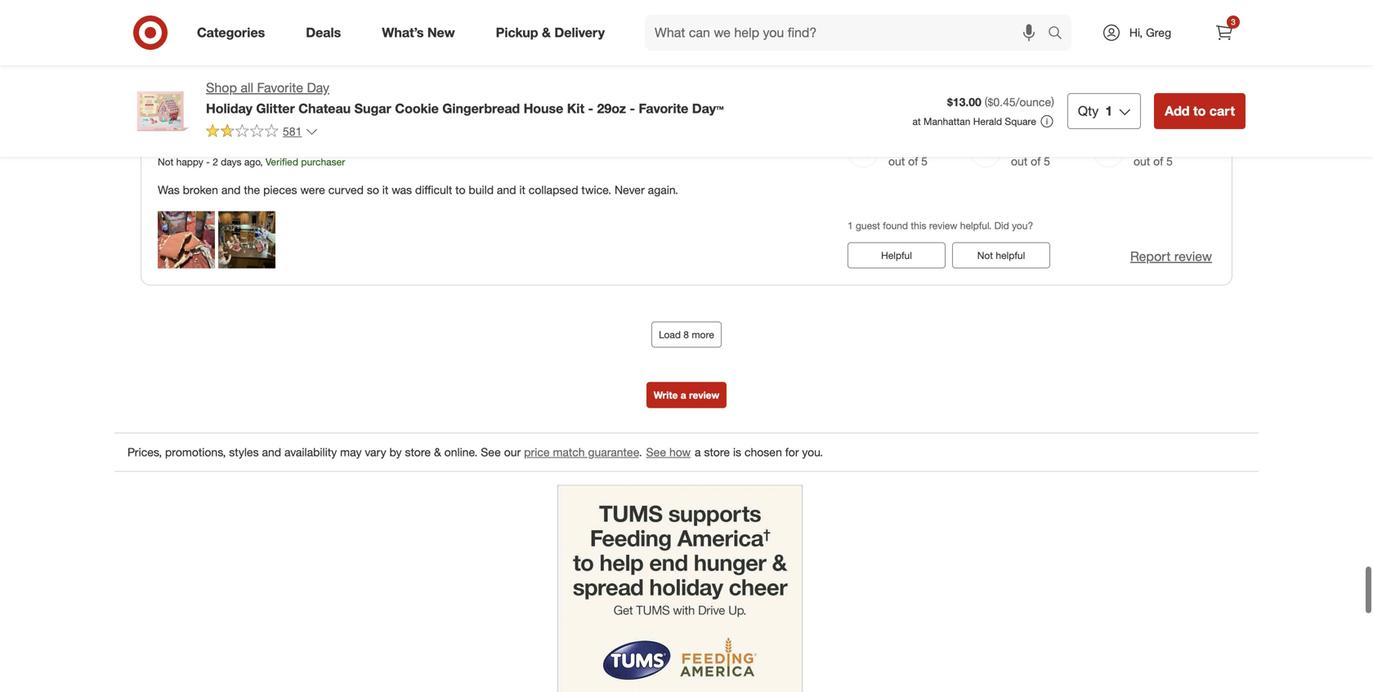 Task type: locate. For each thing, give the bounding box(es) containing it.
1 vertical spatial not helpful button
[[952, 242, 1050, 268]]

(
[[985, 95, 988, 109]]

1 horizontal spatial 1
[[1105, 103, 1113, 119]]

see how button
[[645, 443, 692, 461]]

found
[[883, 219, 908, 232]]

1 not helpful button from the top
[[952, 34, 1050, 60]]

difficult
[[415, 183, 452, 197]]

did
[[848, 11, 863, 23], [994, 219, 1009, 232]]

1 helpful from the top
[[996, 41, 1025, 53]]

not helpful down helpful?
[[977, 41, 1025, 53]]

and left the
[[221, 183, 241, 197]]

0 horizontal spatial 5
[[921, 154, 928, 168]]

qty 1
[[1078, 103, 1113, 119]]

5 down add
[[1167, 154, 1173, 168]]

1 vertical spatial a
[[695, 445, 701, 459]]

0 horizontal spatial to
[[455, 183, 466, 197]]

0 vertical spatial &
[[542, 25, 551, 41]]

was
[[392, 183, 412, 197]]

not helpful for helpful?
[[977, 41, 1025, 53]]

helpful
[[996, 41, 1025, 53], [996, 249, 1025, 261]]

pickup & delivery link
[[482, 15, 625, 51]]

not helpful down you?
[[977, 249, 1025, 261]]

0 horizontal spatial and
[[221, 183, 241, 197]]

1 see from the left
[[481, 445, 501, 459]]

3 out of 5 from the left
[[1134, 154, 1173, 168]]

- right 29oz in the left of the page
[[630, 100, 635, 116]]

1 horizontal spatial it
[[382, 183, 389, 197]]

2 horizontal spatial it
[[519, 183, 526, 197]]

dont
[[158, 108, 193, 126]]

store right by
[[405, 445, 431, 459]]

/ounce
[[1016, 95, 1051, 109]]

1 horizontal spatial out
[[1011, 154, 1028, 168]]

helpful for find
[[881, 41, 912, 53]]

load 8 more
[[659, 329, 714, 341]]

1
[[1105, 103, 1113, 119], [848, 219, 853, 232]]

1 store from the left
[[405, 445, 431, 459]]

helpful left search button
[[996, 41, 1025, 53]]

what's new link
[[368, 15, 475, 51]]

2 helpful from the top
[[996, 249, 1025, 261]]

review right write
[[689, 389, 719, 401]]

1 left guest
[[848, 219, 853, 232]]

price
[[524, 445, 550, 459]]

prices,
[[128, 445, 162, 459]]

,
[[260, 156, 263, 168]]

price match guarantee link
[[524, 445, 639, 459]]

)
[[1051, 95, 1054, 109]]

add to cart
[[1165, 103, 1235, 119]]

1 horizontal spatial -
[[588, 100, 593, 116]]

1 vertical spatial not helpful
[[977, 249, 1025, 261]]

2 store from the left
[[704, 445, 730, 459]]

it right get
[[226, 108, 235, 126]]

0 vertical spatial helpful button
[[848, 34, 946, 60]]

0 vertical spatial did
[[848, 11, 863, 23]]

$13.00
[[947, 95, 982, 109]]

report review button
[[1130, 247, 1212, 266]]

were
[[300, 183, 325, 197]]

0 vertical spatial helpful
[[881, 41, 912, 53]]

not left happy
[[158, 156, 174, 168]]

ago
[[244, 156, 260, 168]]

of down add to cart "button"
[[1153, 154, 1163, 168]]

curved
[[328, 183, 364, 197]]

recommend
[[326, 134, 388, 149]]

& left online.
[[434, 445, 441, 459]]

2 helpful from the top
[[881, 249, 912, 261]]

not helpful button down helpful?
[[952, 34, 1050, 60]]

not helpful button for helpful?
[[952, 34, 1050, 60]]

0 vertical spatial not
[[977, 41, 993, 53]]

chateau
[[298, 100, 351, 116]]

0 vertical spatial helpful
[[996, 41, 1025, 53]]

it left collapsed at the left top of the page
[[519, 183, 526, 197]]

1 horizontal spatial of
[[1031, 154, 1041, 168]]

new
[[427, 25, 455, 41]]

to right add
[[1193, 103, 1206, 119]]

1 horizontal spatial did
[[994, 219, 1009, 232]]

helpful button for found
[[848, 242, 946, 268]]

2 horizontal spatial of
[[1153, 154, 1163, 168]]

review
[[921, 11, 949, 23], [929, 219, 958, 232], [1174, 248, 1212, 264], [689, 389, 719, 401]]

how
[[669, 445, 691, 459]]

and right styles
[[262, 445, 281, 459]]

not down helpful?
[[977, 41, 993, 53]]

glitter
[[256, 100, 295, 116]]

2 not helpful from the top
[[977, 249, 1025, 261]]

0 horizontal spatial &
[[434, 445, 441, 459]]

2 out of 5 from the left
[[1011, 154, 1050, 168]]

& right pickup
[[542, 25, 551, 41]]

2 not helpful button from the top
[[952, 242, 1050, 268]]

1 helpful from the top
[[881, 41, 912, 53]]

it
[[226, 108, 235, 126], [382, 183, 389, 197], [519, 183, 526, 197]]

1 vertical spatial 1
[[848, 219, 853, 232]]

build
[[469, 183, 494, 197]]

0 horizontal spatial out
[[889, 154, 905, 168]]

0 horizontal spatial see
[[481, 445, 501, 459]]

0 horizontal spatial of
[[908, 154, 918, 168]]

guest
[[856, 219, 880, 232]]

manhattan
[[924, 115, 971, 128]]

1 horizontal spatial store
[[704, 445, 730, 459]]

this right found
[[911, 219, 927, 232]]

see right "."
[[646, 445, 666, 459]]

helpful?
[[952, 11, 987, 23]]

2 horizontal spatial 5
[[1167, 154, 1173, 168]]

it right so
[[382, 183, 389, 197]]

2 horizontal spatial out of 5
[[1134, 154, 1173, 168]]

did left you at the right top of the page
[[848, 11, 863, 23]]

29oz
[[597, 100, 626, 116]]

deals
[[306, 25, 341, 41]]

1 horizontal spatial to
[[1193, 103, 1206, 119]]

0 horizontal spatial it
[[226, 108, 235, 126]]

0 vertical spatial this
[[903, 11, 918, 23]]

1 helpful button from the top
[[848, 34, 946, 60]]

of down at
[[908, 154, 918, 168]]

promotions,
[[165, 445, 226, 459]]

this for found
[[911, 219, 927, 232]]

to left build
[[455, 183, 466, 197]]

of
[[908, 154, 918, 168], [1031, 154, 1041, 168], [1153, 154, 1163, 168]]

not
[[307, 134, 323, 149]]

1 horizontal spatial see
[[646, 445, 666, 459]]

not for 1 guest found this review helpful. did you?
[[977, 249, 993, 261]]

to
[[1193, 103, 1206, 119], [455, 183, 466, 197]]

so
[[367, 183, 379, 197]]

581
[[283, 124, 302, 138]]

0 vertical spatial to
[[1193, 103, 1206, 119]]

out of 5 down 'square'
[[1011, 154, 1050, 168]]

0 horizontal spatial 1
[[848, 219, 853, 232]]

not helpful
[[977, 41, 1025, 53], [977, 249, 1025, 261]]

you?
[[1012, 219, 1033, 232]]

helpful for found
[[881, 249, 912, 261]]

1 horizontal spatial out of 5
[[1011, 154, 1050, 168]]

pieces
[[263, 183, 297, 197]]

favorite
[[257, 80, 303, 96], [639, 100, 689, 116]]

our
[[504, 445, 521, 459]]

helpful down you?
[[996, 249, 1025, 261]]

0 vertical spatial not helpful button
[[952, 34, 1050, 60]]

at
[[913, 115, 921, 128]]

helpful down found
[[881, 249, 912, 261]]

5 down /ounce
[[1044, 154, 1050, 168]]

add
[[1165, 103, 1190, 119]]

store left the 'is'
[[704, 445, 730, 459]]

1 horizontal spatial favorite
[[639, 100, 689, 116]]

not helpful for helpful.
[[977, 249, 1025, 261]]

see left our
[[481, 445, 501, 459]]

favorite up glitter
[[257, 80, 303, 96]]

2 horizontal spatial out
[[1134, 154, 1150, 168]]

image of holiday glitter chateau sugar cookie gingerbread house kit - 29oz - favorite day™ image
[[128, 78, 193, 144]]

helpful down find
[[881, 41, 912, 53]]

0 vertical spatial 1
[[1105, 103, 1113, 119]]

2 helpful button from the top
[[848, 242, 946, 268]]

and right build
[[497, 183, 516, 197]]

helpful button down find
[[848, 34, 946, 60]]

out of 5 down add
[[1134, 154, 1173, 168]]

- right kit
[[588, 100, 593, 116]]

2 vertical spatial not
[[977, 249, 993, 261]]

twice.
[[581, 183, 611, 197]]

1 vertical spatial helpful
[[881, 249, 912, 261]]

not helpful button down you?
[[952, 242, 1050, 268]]

5 down manhattan
[[921, 154, 928, 168]]

at manhattan herald square
[[913, 115, 1036, 128]]

- left 2
[[206, 156, 210, 168]]

not down helpful. on the right of page
[[977, 249, 993, 261]]

did left you?
[[994, 219, 1009, 232]]

favorite left day™
[[639, 100, 689, 116]]

out
[[889, 154, 905, 168], [1011, 154, 1028, 168], [1134, 154, 1150, 168]]

3 out from the left
[[1134, 154, 1150, 168]]

holiday
[[206, 100, 252, 116]]

1 5 from the left
[[921, 154, 928, 168]]

3 5 from the left
[[1167, 154, 1173, 168]]

not
[[977, 41, 993, 53], [158, 156, 174, 168], [977, 249, 993, 261]]

a inside button
[[681, 389, 686, 401]]

a right write
[[681, 389, 686, 401]]

0 vertical spatial not helpful
[[977, 41, 1025, 53]]

match
[[553, 445, 585, 459]]

1 vertical spatial helpful
[[996, 249, 1025, 261]]

1 horizontal spatial 5
[[1044, 154, 1050, 168]]

1 vertical spatial helpful button
[[848, 242, 946, 268]]

-
[[588, 100, 593, 116], [630, 100, 635, 116], [206, 156, 210, 168]]

1 horizontal spatial and
[[262, 445, 281, 459]]

1 not helpful from the top
[[977, 41, 1025, 53]]

$13.00 ( $0.45 /ounce )
[[947, 95, 1054, 109]]

helpful button
[[848, 34, 946, 60], [848, 242, 946, 268]]

a right the how
[[695, 445, 701, 459]]

pickup
[[496, 25, 538, 41]]

store
[[405, 445, 431, 459], [704, 445, 730, 459]]

1 vertical spatial to
[[455, 183, 466, 197]]

1 vertical spatial did
[[994, 219, 1009, 232]]

0 vertical spatial favorite
[[257, 80, 303, 96]]

0 vertical spatial a
[[681, 389, 686, 401]]

helpful
[[881, 41, 912, 53], [881, 249, 912, 261]]

0 horizontal spatial store
[[405, 445, 431, 459]]

1 right qty
[[1105, 103, 1113, 119]]

load
[[659, 329, 681, 341]]

0 horizontal spatial out of 5
[[889, 154, 928, 168]]

2 5 from the left
[[1044, 154, 1050, 168]]

search
[[1041, 26, 1080, 42]]

of down 'square'
[[1031, 154, 1041, 168]]

0 horizontal spatial a
[[681, 389, 686, 401]]

out of 5 down at
[[889, 154, 928, 168]]

this right find
[[903, 11, 918, 23]]

and
[[221, 183, 241, 197], [497, 183, 516, 197], [262, 445, 281, 459]]

helpful button down found
[[848, 242, 946, 268]]

report review
[[1130, 248, 1212, 264]]

1 vertical spatial this
[[911, 219, 927, 232]]

get
[[198, 108, 221, 126]]

may
[[340, 445, 362, 459]]



Task type: vqa. For each thing, say whether or not it's contained in the screenshot.
left To
yes



Task type: describe. For each thing, give the bounding box(es) containing it.
deals link
[[292, 15, 361, 51]]

vary
[[365, 445, 386, 459]]

did you find this review helpful?
[[848, 11, 987, 23]]

dont get it
[[158, 108, 235, 126]]

categories link
[[183, 15, 285, 51]]

herald
[[973, 115, 1002, 128]]

2 horizontal spatial -
[[630, 100, 635, 116]]

greg
[[1146, 25, 1171, 40]]

prices, promotions, styles and availability may vary by store & online. see our price match guarantee . see how a store is chosen for you.
[[128, 445, 823, 459]]

1 guest found this review helpful. did you?
[[848, 219, 1033, 232]]

guest review image 1 of 2, zoom in image
[[158, 211, 215, 268]]

write a review button
[[646, 382, 727, 408]]

2 horizontal spatial and
[[497, 183, 516, 197]]

again.
[[648, 183, 678, 197]]

helpful for helpful?
[[996, 41, 1025, 53]]

categories
[[197, 25, 265, 41]]

$0.45
[[988, 95, 1016, 109]]

by
[[390, 445, 402, 459]]

helpful button for find
[[848, 34, 946, 60]]

not helpful button for helpful.
[[952, 242, 1050, 268]]

sugar
[[354, 100, 391, 116]]

delivery
[[555, 25, 605, 41]]

1 vertical spatial not
[[158, 156, 174, 168]]

what's
[[382, 25, 424, 41]]

2 of from the left
[[1031, 154, 1041, 168]]

review left helpful?
[[921, 11, 949, 23]]

online.
[[444, 445, 478, 459]]

8
[[684, 329, 689, 341]]

guest review image 2 of 2, zoom in image
[[218, 211, 275, 268]]

you
[[865, 11, 881, 23]]

day
[[307, 80, 329, 96]]

purchaser
[[301, 156, 345, 168]]

days
[[221, 156, 242, 168]]

What can we help you find? suggestions appear below search field
[[645, 15, 1052, 51]]

chosen
[[745, 445, 782, 459]]

report
[[1130, 248, 1171, 264]]

2 out from the left
[[1011, 154, 1028, 168]]

happy
[[176, 156, 203, 168]]

house
[[524, 100, 563, 116]]

review right report
[[1174, 248, 1212, 264]]

cart
[[1210, 103, 1235, 119]]

the
[[244, 183, 260, 197]]

shop all favorite day holiday glitter chateau sugar cookie gingerbread house kit - 29oz - favorite day™
[[206, 80, 724, 116]]

helpful.
[[960, 219, 992, 232]]

0 horizontal spatial did
[[848, 11, 863, 23]]

hi,
[[1130, 25, 1143, 40]]

all
[[241, 80, 253, 96]]

search button
[[1041, 15, 1080, 54]]

would
[[271, 134, 303, 149]]

1 vertical spatial favorite
[[639, 100, 689, 116]]

1 out of 5 from the left
[[889, 154, 928, 168]]

0 horizontal spatial -
[[206, 156, 210, 168]]

3
[[1231, 17, 1236, 27]]

write
[[654, 389, 678, 401]]

1 horizontal spatial a
[[695, 445, 701, 459]]

1 horizontal spatial &
[[542, 25, 551, 41]]

1 of from the left
[[908, 154, 918, 168]]

gingerbread
[[442, 100, 520, 116]]

2
[[213, 156, 218, 168]]

1 out from the left
[[889, 154, 905, 168]]

to inside "button"
[[1193, 103, 1206, 119]]

2 see from the left
[[646, 445, 666, 459]]

find
[[884, 11, 900, 23]]

broken
[[183, 183, 218, 197]]

3 of from the left
[[1153, 154, 1163, 168]]

helpful for helpful.
[[996, 249, 1025, 261]]

cookie
[[395, 100, 439, 116]]

is
[[733, 445, 741, 459]]

advertisement region
[[557, 485, 803, 692]]

kit
[[567, 100, 585, 116]]

not for did you find this review helpful?
[[977, 41, 993, 53]]

.
[[639, 445, 642, 459]]

3 link
[[1206, 15, 1242, 51]]

was broken and the pieces were curved so it was difficult to build and it collapsed twice. never again.
[[158, 183, 678, 197]]

more
[[692, 329, 714, 341]]

581 link
[[206, 123, 318, 142]]

shop
[[206, 80, 237, 96]]

not happy - 2 days ago , verified purchaser
[[158, 156, 345, 168]]

square
[[1005, 115, 1036, 128]]

write a review
[[654, 389, 719, 401]]

hi, greg
[[1130, 25, 1171, 40]]

guarantee
[[588, 445, 639, 459]]

1 vertical spatial &
[[434, 445, 441, 459]]

styles
[[229, 445, 259, 459]]

review left helpful. on the right of page
[[929, 219, 958, 232]]

would not recommend
[[271, 134, 388, 149]]

add to cart button
[[1154, 93, 1246, 129]]

never
[[615, 183, 645, 197]]

availability
[[284, 445, 337, 459]]

collapsed
[[529, 183, 578, 197]]

for
[[785, 445, 799, 459]]

0 horizontal spatial favorite
[[257, 80, 303, 96]]

this for find
[[903, 11, 918, 23]]

was
[[158, 183, 180, 197]]

what's new
[[382, 25, 455, 41]]

pickup & delivery
[[496, 25, 605, 41]]



